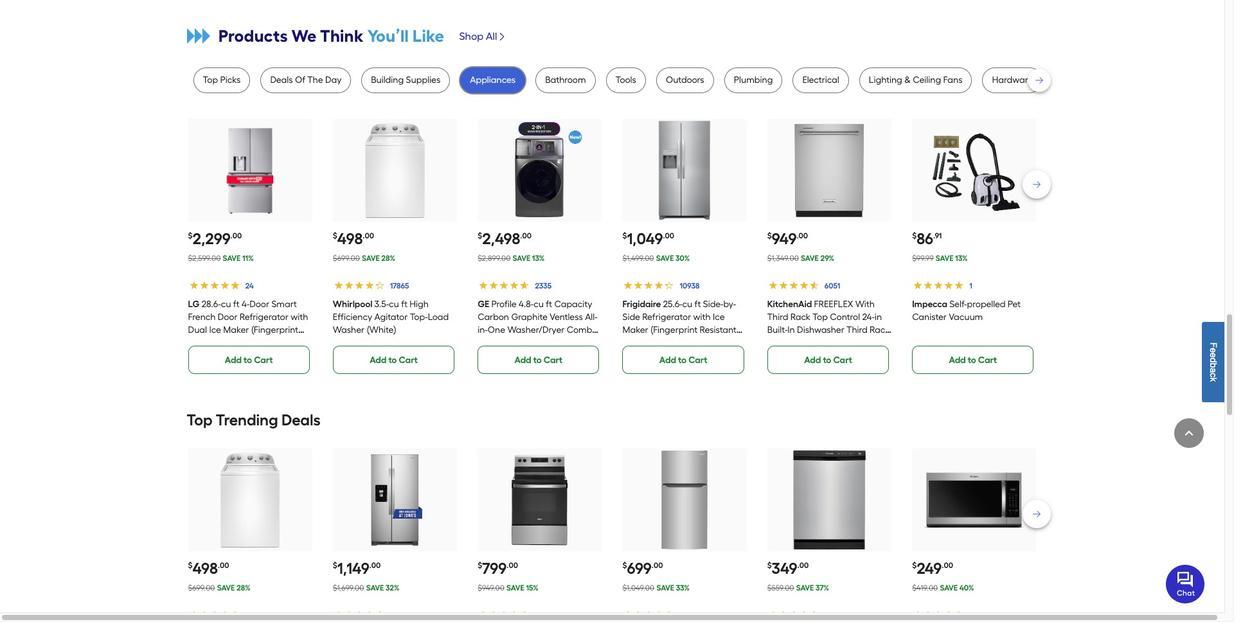 Task type: locate. For each thing, give the bounding box(es) containing it.
$699.00 inside 498 list item
[[333, 254, 360, 263]]

0 horizontal spatial ice
[[209, 325, 221, 336]]

1 star from the left
[[265, 338, 286, 349]]

498
[[338, 230, 363, 248], [193, 560, 218, 578]]

1 maker from the left
[[223, 325, 249, 336]]

13% inside the 2,498 "list item"
[[532, 254, 545, 263]]

to down "steel"
[[823, 355, 832, 366]]

1 horizontal spatial $699.00
[[333, 254, 360, 263]]

0 vertical spatial 498
[[338, 230, 363, 248]]

0 horizontal spatial third
[[768, 312, 789, 323]]

door down 28.6-
[[218, 312, 238, 323]]

frigidaire 25.6-cu ft side-by-side refrigerator with ice maker (fingerprint resistant stainless steel) energy star image
[[635, 121, 735, 220]]

cu inside 25.6-cu ft side-by- side refrigerator with ice maker (fingerprint resistant stainless steel) energy star
[[683, 299, 693, 310]]

ft inside 3.5-cu ft high efficiency agitator top-load washer (white)
[[401, 299, 408, 310]]

2 cart from the left
[[399, 355, 418, 366]]

1 vertical spatial ice
[[209, 325, 221, 336]]

with right "steel"
[[830, 338, 847, 349]]

add to cart down 28.6-cu ft 4-door smart french door refrigerator with dual ice maker (fingerprint resistant) energy star
[[225, 355, 273, 366]]

to down (white)
[[389, 355, 397, 366]]

cu for 2,299
[[221, 299, 231, 310]]

0 horizontal spatial 28%
[[237, 584, 251, 593]]

add
[[225, 355, 242, 366], [370, 355, 387, 366], [515, 355, 532, 366], [660, 355, 677, 366], [805, 355, 821, 366], [950, 355, 966, 366]]

cart down resistant
[[689, 355, 708, 366]]

with down side- on the top right of the page
[[694, 312, 711, 323]]

ft inside 25.6-cu ft side-by- side refrigerator with ice maker (fingerprint resistant stainless steel) energy star
[[695, 299, 701, 310]]

498 list item
[[333, 119, 457, 374]]

high
[[410, 299, 429, 310]]

whirlpool
[[333, 299, 373, 310]]

3 energy from the left
[[685, 338, 718, 349]]

with inside 28.6-cu ft 4-door smart french door refrigerator with dual ice maker (fingerprint resistant) energy star
[[291, 312, 308, 323]]

1 vertical spatial $699.00 save 28%
[[188, 584, 251, 593]]

add down steel)
[[660, 355, 677, 366]]

$ inside the $ 349 .00
[[768, 562, 772, 571]]

add down "steel"
[[805, 355, 821, 366]]

to inside 1,049 list item
[[679, 355, 687, 366]]

whirlpool 1.7-cu ft 1000-watt over-the-range microwave (fingerprint resistant stainless steel) image
[[925, 451, 1025, 550]]

30%
[[676, 254, 690, 263]]

0 horizontal spatial star
[[265, 338, 286, 349]]

2 ft from the left
[[401, 299, 408, 310]]

.91
[[934, 232, 942, 241]]

f
[[1209, 342, 1219, 348]]

lighting
[[869, 75, 903, 86]]

3 to from the left
[[534, 355, 542, 366]]

of
[[295, 75, 305, 86]]

cart inside 1,049 list item
[[689, 355, 708, 366]]

$1,049.00 save 33%
[[623, 584, 690, 593]]

1 horizontal spatial with
[[694, 312, 711, 323]]

$2,599.00
[[188, 254, 221, 263]]

ft left 4-
[[233, 299, 240, 310]]

cu up agitator
[[389, 299, 399, 310]]

3 ft from the left
[[546, 299, 552, 310]]

cu left 4-
[[221, 299, 231, 310]]

maker
[[223, 325, 249, 336], [623, 325, 649, 336]]

0 horizontal spatial energy
[[230, 338, 263, 349]]

13%
[[532, 254, 545, 263], [956, 254, 968, 263]]

ft inside 28.6-cu ft 4-door smart french door refrigerator with dual ice maker (fingerprint resistant) energy star
[[233, 299, 240, 310]]

$ inside the $ 249 .00
[[913, 562, 917, 571]]

freeflex with third rack top control 24-in built-in dishwasher third rack (stainless steel with printshield finish), 44-dba
[[768, 299, 892, 362]]

1 vertical spatial $ 498 .00
[[188, 560, 229, 578]]

1 horizontal spatial $699.00 save 28%
[[333, 254, 396, 263]]

add down the resistant)
[[225, 355, 242, 366]]

add to cart link for 498
[[333, 346, 455, 374]]

deals left of
[[270, 75, 293, 86]]

1 e from the top
[[1209, 348, 1219, 353]]

28% inside 498 list item
[[382, 254, 396, 263]]

refrigerator down 4-
[[240, 312, 289, 323]]

949 list item
[[768, 119, 892, 374]]

$699.00 save 28% inside 498 list item
[[333, 254, 396, 263]]

4 add to cart link from the left
[[623, 346, 745, 374]]

2 13% from the left
[[956, 254, 968, 263]]

1 horizontal spatial 13%
[[956, 254, 968, 263]]

top inside top trending deals heading
[[187, 411, 213, 430]]

4 add from the left
[[660, 355, 677, 366]]

1 13% from the left
[[532, 254, 545, 263]]

add for 498
[[370, 355, 387, 366]]

add to cart link down vacuum
[[913, 346, 1034, 374]]

5 cart from the left
[[834, 355, 853, 366]]

.00 inside the $ 349 .00
[[798, 562, 809, 571]]

1 horizontal spatial star
[[513, 338, 534, 349]]

deals
[[270, 75, 293, 86], [282, 411, 321, 430]]

1,149
[[338, 560, 370, 578]]

electrical
[[803, 75, 840, 86]]

0 horizontal spatial with
[[291, 312, 308, 323]]

third up built-
[[768, 312, 789, 323]]

to down steel)
[[679, 355, 687, 366]]

13% for 2,498
[[532, 254, 545, 263]]

37%
[[816, 584, 830, 593]]

1 horizontal spatial rack
[[870, 325, 890, 336]]

whirlpool 3.5-cu ft high efficiency agitator top-load washer (white) image
[[345, 121, 445, 220], [201, 451, 300, 550]]

0 horizontal spatial maker
[[223, 325, 249, 336]]

energy down resistant
[[685, 338, 718, 349]]

whirlpool 3.5-cu ft high efficiency agitator top-load washer (white) image inside 498 list item
[[345, 121, 445, 220]]

to inside 86 list item
[[968, 355, 977, 366]]

save inside 1,049 list item
[[656, 254, 674, 263]]

refrigerator down the 25.6-
[[643, 312, 691, 323]]

maker down side
[[623, 325, 649, 336]]

1 horizontal spatial 498
[[338, 230, 363, 248]]

$2,899.00 save 13%
[[478, 254, 545, 263]]

0 vertical spatial $699.00
[[333, 254, 360, 263]]

cart inside 949 list item
[[834, 355, 853, 366]]

save inside 2,299 list item
[[223, 254, 241, 263]]

4 to from the left
[[679, 355, 687, 366]]

cart inside 86 list item
[[979, 355, 998, 366]]

3 cu from the left
[[534, 299, 544, 310]]

1 horizontal spatial door
[[250, 299, 269, 310]]

add to cart link for 1,049
[[623, 346, 745, 374]]

add to cart for 1,049
[[660, 355, 708, 366]]

0 vertical spatial ice
[[713, 312, 725, 323]]

a
[[1209, 368, 1219, 373]]

rack down in
[[870, 325, 890, 336]]

1 horizontal spatial (fingerprint
[[651, 325, 698, 336]]

(fingerprint inside 25.6-cu ft side-by- side refrigerator with ice maker (fingerprint resistant stainless steel) energy star
[[651, 325, 698, 336]]

add to cart link inside 498 list item
[[333, 346, 455, 374]]

cu inside 28.6-cu ft 4-door smart french door refrigerator with dual ice maker (fingerprint resistant) energy star
[[221, 299, 231, 310]]

tools
[[616, 75, 637, 86]]

add for 949
[[805, 355, 821, 366]]

cart inside 498 list item
[[399, 355, 418, 366]]

self-
[[950, 299, 968, 310]]

star inside the profile 4.8-cu ft capacity carbon graphite ventless all- in-one washer/dryer combo energy star
[[513, 338, 534, 349]]

0 horizontal spatial refrigerator
[[240, 312, 289, 323]]

ft inside the profile 4.8-cu ft capacity carbon graphite ventless all- in-one washer/dryer combo energy star
[[546, 299, 552, 310]]

top for top picks
[[203, 75, 218, 86]]

2 horizontal spatial star
[[720, 338, 741, 349]]

4 ft from the left
[[695, 299, 701, 310]]

add to cart link inside 2,299 list item
[[188, 346, 310, 374]]

one
[[488, 325, 505, 336]]

energy right the resistant)
[[230, 338, 263, 349]]

$699.00 save 28%
[[333, 254, 396, 263], [188, 584, 251, 593]]

add to cart link down resistant
[[623, 346, 745, 374]]

$ inside $ 2,498 .00
[[478, 232, 482, 241]]

0 vertical spatial third
[[768, 312, 789, 323]]

to for 2,299
[[244, 355, 252, 366]]

6 add to cart from the left
[[950, 355, 998, 366]]

add to cart link down (white)
[[333, 346, 455, 374]]

1 horizontal spatial ice
[[713, 312, 725, 323]]

3 add from the left
[[515, 355, 532, 366]]

door
[[250, 299, 269, 310], [218, 312, 238, 323]]

profile 4.8-cu ft capacity carbon graphite ventless all- in-one washer/dryer combo energy star
[[478, 299, 598, 349]]

3 add to cart link from the left
[[478, 346, 600, 374]]

3 add to cart from the left
[[515, 355, 563, 366]]

5 to from the left
[[823, 355, 832, 366]]

whirlpool 30-in glass top 4 elements 5.3-cu ft freestanding electric range (stainless steel) image
[[490, 451, 590, 550]]

0 horizontal spatial $699.00 save 28%
[[188, 584, 251, 593]]

cart inside 2,299 list item
[[254, 355, 273, 366]]

star down resistant
[[720, 338, 741, 349]]

cu up graphite
[[534, 299, 544, 310]]

cart down top-
[[399, 355, 418, 366]]

rack up in
[[791, 312, 811, 323]]

1 add to cart link from the left
[[188, 346, 310, 374]]

$ inside $ 699 .00
[[623, 562, 627, 571]]

2 add to cart from the left
[[370, 355, 418, 366]]

add inside the 2,498 "list item"
[[515, 355, 532, 366]]

add down (white)
[[370, 355, 387, 366]]

cart right 'dba'
[[834, 355, 853, 366]]

add to cart link inside 86 list item
[[913, 346, 1034, 374]]

add to cart down vacuum
[[950, 355, 998, 366]]

frigidaire front control 24-in built-in dishwasher (stainless steel) energy star, 55-dba image
[[780, 451, 880, 550]]

$419.00
[[913, 584, 938, 593]]

add inside 949 list item
[[805, 355, 821, 366]]

2,498 list item
[[478, 119, 602, 374]]

add to cart inside 1,049 list item
[[660, 355, 708, 366]]

add to cart down (white)
[[370, 355, 418, 366]]

add to cart for 2,498
[[515, 355, 563, 366]]

$949.00 save 15%
[[478, 584, 539, 593]]

cart for 498
[[399, 355, 418, 366]]

6 add to cart link from the left
[[913, 346, 1034, 374]]

e up 'b'
[[1209, 353, 1219, 358]]

add for 2,299
[[225, 355, 242, 366]]

2 (fingerprint from the left
[[651, 325, 698, 336]]

5 add to cart link from the left
[[768, 346, 889, 374]]

0 horizontal spatial $ 498 .00
[[188, 560, 229, 578]]

building
[[371, 75, 404, 86]]

add to cart down washer/dryer
[[515, 355, 563, 366]]

add to cart inside 498 list item
[[370, 355, 418, 366]]

door left smart
[[250, 299, 269, 310]]

scroll to top element
[[1175, 419, 1205, 448]]

4.8-
[[519, 299, 534, 310]]

86 list item
[[913, 119, 1037, 374]]

add to cart link for 2,299
[[188, 346, 310, 374]]

add to cart link down dishwasher
[[768, 346, 889, 374]]

with down smart
[[291, 312, 308, 323]]

add inside 1,049 list item
[[660, 355, 677, 366]]

add for 1,049
[[660, 355, 677, 366]]

799
[[482, 560, 507, 578]]

1 add to cart from the left
[[225, 355, 273, 366]]

save
[[223, 254, 241, 263], [362, 254, 380, 263], [513, 254, 531, 263], [656, 254, 674, 263], [801, 254, 819, 263], [936, 254, 954, 263], [217, 584, 235, 593], [366, 584, 384, 593], [507, 584, 525, 593], [657, 584, 675, 593], [797, 584, 814, 593], [940, 584, 958, 593]]

add to cart link inside 1,049 list item
[[623, 346, 745, 374]]

1 add from the left
[[225, 355, 242, 366]]

$ inside the $ 799 .00
[[478, 562, 482, 571]]

add to cart inside 86 list item
[[950, 355, 998, 366]]

add to cart down steel)
[[660, 355, 708, 366]]

.00 inside the $ 249 .00
[[942, 562, 954, 571]]

propelled
[[968, 299, 1006, 310]]

2 add to cart link from the left
[[333, 346, 455, 374]]

ge
[[478, 299, 490, 310]]

3 star from the left
[[720, 338, 741, 349]]

to inside 498 list item
[[389, 355, 397, 366]]

1 cart from the left
[[254, 355, 273, 366]]

(fingerprint
[[251, 325, 298, 336], [651, 325, 698, 336]]

energy down the one
[[478, 338, 511, 349]]

with
[[291, 312, 308, 323], [694, 312, 711, 323], [830, 338, 847, 349]]

2 star from the left
[[513, 338, 534, 349]]

13% inside 86 list item
[[956, 254, 968, 263]]

0 vertical spatial door
[[250, 299, 269, 310]]

supplies
[[406, 75, 441, 86]]

1 cu from the left
[[221, 299, 231, 310]]

to inside 949 list item
[[823, 355, 832, 366]]

add inside 498 list item
[[370, 355, 387, 366]]

1 horizontal spatial third
[[847, 325, 868, 336]]

refrigerator
[[240, 312, 289, 323], [643, 312, 691, 323]]

refrigerator inside 25.6-cu ft side-by- side refrigerator with ice maker (fingerprint resistant stainless steel) energy star
[[643, 312, 691, 323]]

top left picks
[[203, 75, 218, 86]]

ft left side- on the top right of the page
[[695, 299, 701, 310]]

add inside 86 list item
[[950, 355, 966, 366]]

2 add from the left
[[370, 355, 387, 366]]

frigidaire garage-ready 20-cu ft top-freezer refrigerator (fingerprint resistant stainless steel) image
[[635, 451, 735, 550]]

2 refrigerator from the left
[[643, 312, 691, 323]]

1 vertical spatial top
[[813, 312, 828, 323]]

add to cart
[[225, 355, 273, 366], [370, 355, 418, 366], [515, 355, 563, 366], [660, 355, 708, 366], [805, 355, 853, 366], [950, 355, 998, 366]]

add to cart down "steel"
[[805, 355, 853, 366]]

cart down vacuum
[[979, 355, 998, 366]]

add inside 2,299 list item
[[225, 355, 242, 366]]

top inside freeflex with third rack top control 24-in built-in dishwasher third rack (stainless steel with printshield finish), 44-dba
[[813, 312, 828, 323]]

to inside 2,299 list item
[[244, 355, 252, 366]]

249
[[917, 560, 942, 578]]

0 vertical spatial $ 498 .00
[[333, 230, 374, 248]]

1 horizontal spatial refrigerator
[[643, 312, 691, 323]]

$ inside $ 2,299 .00
[[188, 232, 193, 241]]

combo
[[567, 325, 598, 336]]

2 to from the left
[[389, 355, 397, 366]]

cart inside the 2,498 "list item"
[[544, 355, 563, 366]]

printshield
[[850, 338, 892, 349]]

cart
[[254, 355, 273, 366], [399, 355, 418, 366], [544, 355, 563, 366], [689, 355, 708, 366], [834, 355, 853, 366], [979, 355, 998, 366]]

to down 28.6-cu ft 4-door smart french door refrigerator with dual ice maker (fingerprint resistant) energy star
[[244, 355, 252, 366]]

cart down 28.6-cu ft 4-door smart french door refrigerator with dual ice maker (fingerprint resistant) energy star
[[254, 355, 273, 366]]

86
[[917, 230, 934, 248]]

13% right $2,899.00
[[532, 254, 545, 263]]

1 refrigerator from the left
[[240, 312, 289, 323]]

cu inside the profile 4.8-cu ft capacity carbon graphite ventless all- in-one washer/dryer combo energy star
[[534, 299, 544, 310]]

2 horizontal spatial energy
[[685, 338, 718, 349]]

star inside 28.6-cu ft 4-door smart french door refrigerator with dual ice maker (fingerprint resistant) energy star
[[265, 338, 286, 349]]

5 add from the left
[[805, 355, 821, 366]]

1 energy from the left
[[230, 338, 263, 349]]

.00
[[231, 232, 242, 241], [363, 232, 374, 241], [521, 232, 532, 241], [663, 232, 675, 241], [797, 232, 808, 241], [218, 562, 229, 571], [370, 562, 381, 571], [507, 562, 518, 571], [652, 562, 663, 571], [798, 562, 809, 571], [942, 562, 954, 571]]

1 vertical spatial whirlpool 3.5-cu ft high efficiency agitator top-load washer (white) image
[[201, 451, 300, 550]]

15%
[[526, 584, 539, 593]]

$949.00
[[478, 584, 505, 593]]

1 vertical spatial 28%
[[237, 584, 251, 593]]

2 horizontal spatial with
[[830, 338, 847, 349]]

1 horizontal spatial $ 498 .00
[[333, 230, 374, 248]]

4 add to cart from the left
[[660, 355, 708, 366]]

to down washer/dryer
[[534, 355, 542, 366]]

cart for 2,498
[[544, 355, 563, 366]]

top left trending
[[187, 411, 213, 430]]

6 add from the left
[[950, 355, 966, 366]]

cu for 498
[[389, 299, 399, 310]]

0 horizontal spatial 13%
[[532, 254, 545, 263]]

1 vertical spatial deals
[[282, 411, 321, 430]]

by-
[[724, 299, 736, 310]]

top-
[[410, 312, 428, 323]]

star down smart
[[265, 338, 286, 349]]

add to cart for 86
[[950, 355, 998, 366]]

1 vertical spatial $699.00
[[188, 584, 215, 593]]

1 to from the left
[[244, 355, 252, 366]]

add to cart link down 4-
[[188, 346, 310, 374]]

top up dishwasher
[[813, 312, 828, 323]]

28%
[[382, 254, 396, 263], [237, 584, 251, 593]]

third down 24-
[[847, 325, 868, 336]]

add to cart link inside 949 list item
[[768, 346, 889, 374]]

13% for 86
[[956, 254, 968, 263]]

13% right $99.99 at the top of page
[[956, 254, 968, 263]]

6 cart from the left
[[979, 355, 998, 366]]

cart for 949
[[834, 355, 853, 366]]

maker down 4-
[[223, 325, 249, 336]]

4 cu from the left
[[683, 299, 693, 310]]

cu left side- on the top right of the page
[[683, 299, 693, 310]]

hardware
[[993, 75, 1033, 86]]

chevron right image
[[497, 32, 508, 42]]

3 cart from the left
[[544, 355, 563, 366]]

1 horizontal spatial whirlpool 3.5-cu ft high efficiency agitator top-load washer (white) image
[[345, 121, 445, 220]]

1 (fingerprint from the left
[[251, 325, 298, 336]]

0 vertical spatial $699.00 save 28%
[[333, 254, 396, 263]]

2 vertical spatial top
[[187, 411, 213, 430]]

outdoors
[[666, 75, 705, 86]]

ice up resistant
[[713, 312, 725, 323]]

save inside 949 list item
[[801, 254, 819, 263]]

349
[[772, 560, 798, 578]]

1 ft from the left
[[233, 299, 240, 310]]

energy inside 28.6-cu ft 4-door smart french door refrigerator with dual ice maker (fingerprint resistant) energy star
[[230, 338, 263, 349]]

trending
[[216, 411, 278, 430]]

star down washer/dryer
[[513, 338, 534, 349]]

to for 2,498
[[534, 355, 542, 366]]

2 maker from the left
[[623, 325, 649, 336]]

5 add to cart from the left
[[805, 355, 853, 366]]

0 vertical spatial rack
[[791, 312, 811, 323]]

load
[[428, 312, 449, 323]]

0 horizontal spatial whirlpool 3.5-cu ft high efficiency agitator top-load washer (white) image
[[201, 451, 300, 550]]

cu inside 3.5-cu ft high efficiency agitator top-load washer (white)
[[389, 299, 399, 310]]

add down washer/dryer
[[515, 355, 532, 366]]

to inside the 2,498 "list item"
[[534, 355, 542, 366]]

$ inside 498 list item
[[333, 232, 338, 241]]

(fingerprint down smart
[[251, 325, 298, 336]]

0 vertical spatial top
[[203, 75, 218, 86]]

ventless
[[550, 312, 583, 323]]

to down vacuum
[[968, 355, 977, 366]]

0 vertical spatial 28%
[[382, 254, 396, 263]]

e up d
[[1209, 348, 1219, 353]]

add to cart inside 2,299 list item
[[225, 355, 273, 366]]

ft up ventless
[[546, 299, 552, 310]]

lg 28.6-cu ft 4-door smart french door refrigerator with dual ice maker (fingerprint resistant) energy star image
[[201, 121, 300, 220]]

plumbing
[[734, 75, 773, 86]]

6 to from the left
[[968, 355, 977, 366]]

chat invite button image
[[1167, 564, 1206, 604]]

ice up the resistant)
[[209, 325, 221, 336]]

star inside 25.6-cu ft side-by- side refrigerator with ice maker (fingerprint resistant stainless steel) energy star
[[720, 338, 741, 349]]

0 horizontal spatial door
[[218, 312, 238, 323]]

4 cart from the left
[[689, 355, 708, 366]]

1 vertical spatial door
[[218, 312, 238, 323]]

add to cart inside 949 list item
[[805, 355, 853, 366]]

0 horizontal spatial (fingerprint
[[251, 325, 298, 336]]

1 horizontal spatial 28%
[[382, 254, 396, 263]]

cart down washer/dryer
[[544, 355, 563, 366]]

add to cart for 2,299
[[225, 355, 273, 366]]

top picks
[[203, 75, 241, 86]]

add to cart inside the 2,498 "list item"
[[515, 355, 563, 366]]

add down vacuum
[[950, 355, 966, 366]]

25.6-cu ft side-by- side refrigerator with ice maker (fingerprint resistant stainless steel) energy star
[[623, 299, 741, 349]]

add to cart link inside the 2,498 "list item"
[[478, 346, 600, 374]]

1 horizontal spatial maker
[[623, 325, 649, 336]]

$ 799 .00
[[478, 560, 518, 578]]

.00 inside $ 949 .00
[[797, 232, 808, 241]]

2 energy from the left
[[478, 338, 511, 349]]

deals right trending
[[282, 411, 321, 430]]

2 cu from the left
[[389, 299, 399, 310]]

ft left high
[[401, 299, 408, 310]]

$99.99 save 13%
[[913, 254, 968, 263]]

(fingerprint up steel)
[[651, 325, 698, 336]]

0 vertical spatial whirlpool 3.5-cu ft high efficiency agitator top-load washer (white) image
[[345, 121, 445, 220]]

0 horizontal spatial 498
[[193, 560, 218, 578]]

add to cart link down washer/dryer
[[478, 346, 600, 374]]

to for 86
[[968, 355, 977, 366]]

1 horizontal spatial energy
[[478, 338, 511, 349]]



Task type: vqa. For each thing, say whether or not it's contained in the screenshot.
the $949.00
yes



Task type: describe. For each thing, give the bounding box(es) containing it.
resistant
[[700, 325, 737, 336]]

949
[[772, 230, 797, 248]]

$ inside the $ 1,049 .00
[[623, 232, 627, 241]]

4-
[[242, 299, 250, 310]]

32%
[[386, 584, 400, 593]]

finish),
[[768, 351, 795, 362]]

$1,699.00
[[333, 584, 364, 593]]

f e e d b a c k button
[[1203, 322, 1225, 402]]

$2,899.00
[[478, 254, 511, 263]]

$ inside $ 1,149 .00
[[333, 562, 338, 571]]

$ 2,498 .00
[[478, 230, 532, 248]]

add for 86
[[950, 355, 966, 366]]

.00 inside $ 699 .00
[[652, 562, 663, 571]]

built-
[[768, 325, 788, 336]]

efficiency
[[333, 312, 372, 323]]

ft for 498
[[401, 299, 408, 310]]

save inside 498 list item
[[362, 254, 380, 263]]

2,498
[[482, 230, 521, 248]]

carbon
[[478, 312, 509, 323]]

.00 inside $ 2,299 .00
[[231, 232, 242, 241]]

washer
[[333, 325, 365, 336]]

graphite
[[512, 312, 548, 323]]

canister
[[913, 312, 947, 323]]

b
[[1209, 363, 1219, 368]]

to for 949
[[823, 355, 832, 366]]

appliances
[[470, 75, 516, 86]]

add to cart link for 86
[[913, 346, 1034, 374]]

$559.00
[[768, 584, 795, 593]]

refrigerator inside 28.6-cu ft 4-door smart french door refrigerator with dual ice maker (fingerprint resistant) energy star
[[240, 312, 289, 323]]

$ 349 .00
[[768, 560, 809, 578]]

add to cart for 949
[[805, 355, 853, 366]]

lighting & ceiling fans
[[869, 75, 963, 86]]

2,299
[[193, 230, 231, 248]]

28.6-
[[202, 299, 221, 310]]

all
[[486, 30, 497, 42]]

chevron up image
[[1183, 427, 1196, 440]]

k
[[1209, 377, 1219, 382]]

29%
[[821, 254, 835, 263]]

deals of the day
[[270, 75, 342, 86]]

$ 86 .91
[[913, 230, 942, 248]]

3.5-cu ft high efficiency agitator top-load washer (white)
[[333, 299, 449, 336]]

energy inside 25.6-cu ft side-by- side refrigerator with ice maker (fingerprint resistant stainless steel) energy star
[[685, 338, 718, 349]]

add to cart for 498
[[370, 355, 418, 366]]

top trending deals heading
[[187, 408, 1038, 434]]

11%
[[242, 254, 254, 263]]

whirlpool 24.6-cu ft side-by-side refrigerator with ice maker (fingerprint resistant stainless steel) image
[[345, 451, 445, 550]]

3.5-
[[375, 299, 389, 310]]

ft for 2,299
[[233, 299, 240, 310]]

0 horizontal spatial rack
[[791, 312, 811, 323]]

$ inside $ 86 .91
[[913, 232, 917, 241]]

ceiling
[[913, 75, 942, 86]]

$559.00 save 37%
[[768, 584, 830, 593]]

44-
[[798, 351, 811, 362]]

0 horizontal spatial $699.00
[[188, 584, 215, 593]]

control
[[830, 312, 861, 323]]

side
[[623, 312, 640, 323]]

bathroom
[[545, 75, 586, 86]]

deals inside heading
[[282, 411, 321, 430]]

$1,349.00
[[768, 254, 799, 263]]

40%
[[960, 584, 975, 593]]

maker inside 25.6-cu ft side-by- side refrigerator with ice maker (fingerprint resistant stainless steel) energy star
[[623, 325, 649, 336]]

maker inside 28.6-cu ft 4-door smart french door refrigerator with dual ice maker (fingerprint resistant) energy star
[[223, 325, 249, 336]]

in
[[788, 325, 795, 336]]

$ 1,049 .00
[[623, 230, 675, 248]]

steel)
[[661, 338, 683, 349]]

0 vertical spatial deals
[[270, 75, 293, 86]]

$ 498 .00 inside 498 list item
[[333, 230, 374, 248]]

25.6-
[[663, 299, 683, 310]]

add to cart link for 2,498
[[478, 346, 600, 374]]

to for 1,049
[[679, 355, 687, 366]]

d
[[1209, 358, 1219, 363]]

day
[[325, 75, 342, 86]]

the
[[308, 75, 323, 86]]

.00 inside the $ 1,049 .00
[[663, 232, 675, 241]]

ft for 1,049
[[695, 299, 701, 310]]

cart for 2,299
[[254, 355, 273, 366]]

vacuum
[[949, 312, 983, 323]]

ge profile 4.8-cu ft capacity carbon graphite ventless all-in-one washer/dryer combo energy star image
[[490, 121, 590, 220]]

self-propelled pet canister vacuum
[[913, 299, 1021, 323]]

steel
[[808, 338, 828, 349]]

lg
[[188, 299, 200, 310]]

$ 249 .00
[[913, 560, 954, 578]]

.00 inside $ 1,149 .00
[[370, 562, 381, 571]]

french
[[188, 312, 216, 323]]

with inside freeflex with third rack top control 24-in built-in dishwasher third rack (stainless steel with printshield finish), 44-dba
[[830, 338, 847, 349]]

$ 949 .00
[[768, 230, 808, 248]]

2 e from the top
[[1209, 353, 1219, 358]]

(fingerprint inside 28.6-cu ft 4-door smart french door refrigerator with dual ice maker (fingerprint resistant) energy star
[[251, 325, 298, 336]]

24-
[[863, 312, 875, 323]]

1 vertical spatial third
[[847, 325, 868, 336]]

cart for 1,049
[[689, 355, 708, 366]]

shop all link
[[459, 24, 508, 50]]

dba
[[811, 351, 827, 362]]

$1,699.00 save 32%
[[333, 584, 400, 593]]

$ 2,299 .00
[[188, 230, 242, 248]]

$ inside $ 949 .00
[[768, 232, 772, 241]]

.00 inside 498 list item
[[363, 232, 374, 241]]

to for 498
[[389, 355, 397, 366]]

all-
[[585, 312, 598, 323]]

shop all
[[459, 30, 497, 42]]

.00 inside $ 2,498 .00
[[521, 232, 532, 241]]

.00 inside the $ 799 .00
[[507, 562, 518, 571]]

1,049
[[627, 230, 663, 248]]

building supplies
[[371, 75, 441, 86]]

$99.99
[[913, 254, 934, 263]]

stainless
[[623, 338, 658, 349]]

with inside 25.6-cu ft side-by- side refrigerator with ice maker (fingerprint resistant stainless steel) energy star
[[694, 312, 711, 323]]

fans
[[944, 75, 963, 86]]

capacity
[[555, 299, 592, 310]]

energy inside the profile 4.8-cu ft capacity carbon graphite ventless all- in-one washer/dryer combo energy star
[[478, 338, 511, 349]]

resistant)
[[188, 338, 228, 349]]

kitchenaid freeflex with third rack top control 24-in built-in dishwasher third rack (stainless steel with printshield finish), 44-dba image
[[780, 121, 880, 220]]

top trending deals
[[187, 411, 321, 430]]

1 vertical spatial rack
[[870, 325, 890, 336]]

frigidaire
[[623, 299, 661, 310]]

freeflex
[[814, 299, 854, 310]]

1 vertical spatial 498
[[193, 560, 218, 578]]

save inside the 2,498 "list item"
[[513, 254, 531, 263]]

ice inside 28.6-cu ft 4-door smart french door refrigerator with dual ice maker (fingerprint resistant) energy star
[[209, 325, 221, 336]]

cart for 86
[[979, 355, 998, 366]]

1,049 list item
[[623, 119, 747, 374]]

in-
[[478, 325, 488, 336]]

agitator
[[375, 312, 408, 323]]

$419.00 save 40%
[[913, 584, 975, 593]]

picks
[[220, 75, 241, 86]]

add to cart link for 949
[[768, 346, 889, 374]]

impecca self-propelled pet canister vacuum image
[[925, 121, 1025, 220]]

impecca
[[913, 299, 948, 310]]

&
[[905, 75, 911, 86]]

cu for 1,049
[[683, 299, 693, 310]]

dual
[[188, 325, 207, 336]]

add for 2,498
[[515, 355, 532, 366]]

f e e d b a c k
[[1209, 342, 1219, 382]]

498 inside list item
[[338, 230, 363, 248]]

top for top trending deals
[[187, 411, 213, 430]]

2,299 list item
[[188, 119, 312, 374]]

(stainless
[[768, 338, 806, 349]]

pet
[[1008, 299, 1021, 310]]

28.6-cu ft 4-door smart french door refrigerator with dual ice maker (fingerprint resistant) energy star
[[188, 299, 308, 349]]

save inside 86 list item
[[936, 254, 954, 263]]

$ 1,149 .00
[[333, 560, 381, 578]]

ice inside 25.6-cu ft side-by- side refrigerator with ice maker (fingerprint resistant stainless steel) energy star
[[713, 312, 725, 323]]



